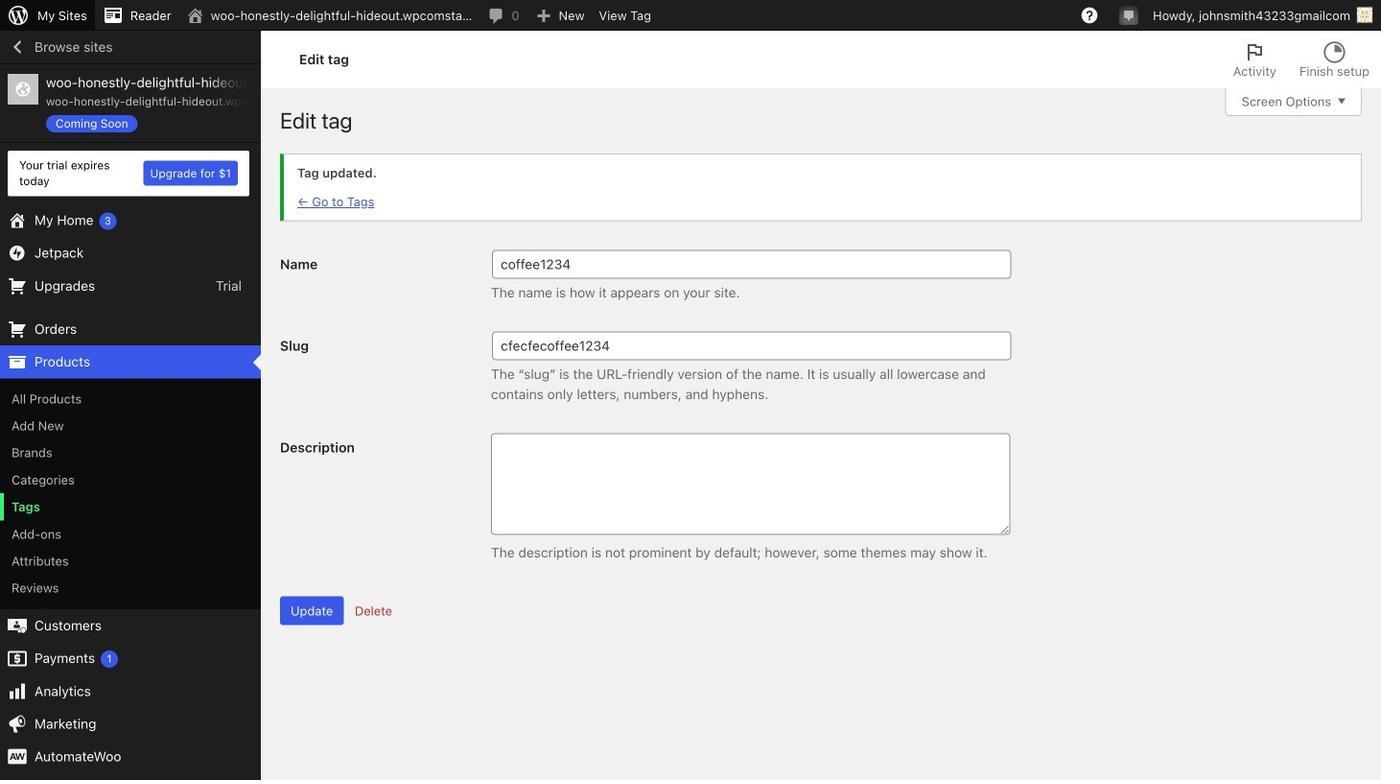 Task type: vqa. For each thing, say whether or not it's contained in the screenshot.
right with
no



Task type: locate. For each thing, give the bounding box(es) containing it.
None text field
[[492, 250, 1012, 279]]

None submit
[[280, 596, 344, 625]]

tab list
[[1222, 31, 1382, 88]]

None text field
[[492, 331, 1012, 360], [491, 433, 1011, 535], [492, 331, 1012, 360], [491, 433, 1011, 535]]



Task type: describe. For each thing, give the bounding box(es) containing it.
main menu navigation
[[0, 31, 261, 780]]

notification image
[[1122, 7, 1137, 22]]

toolbar navigation
[[0, 0, 1382, 35]]



